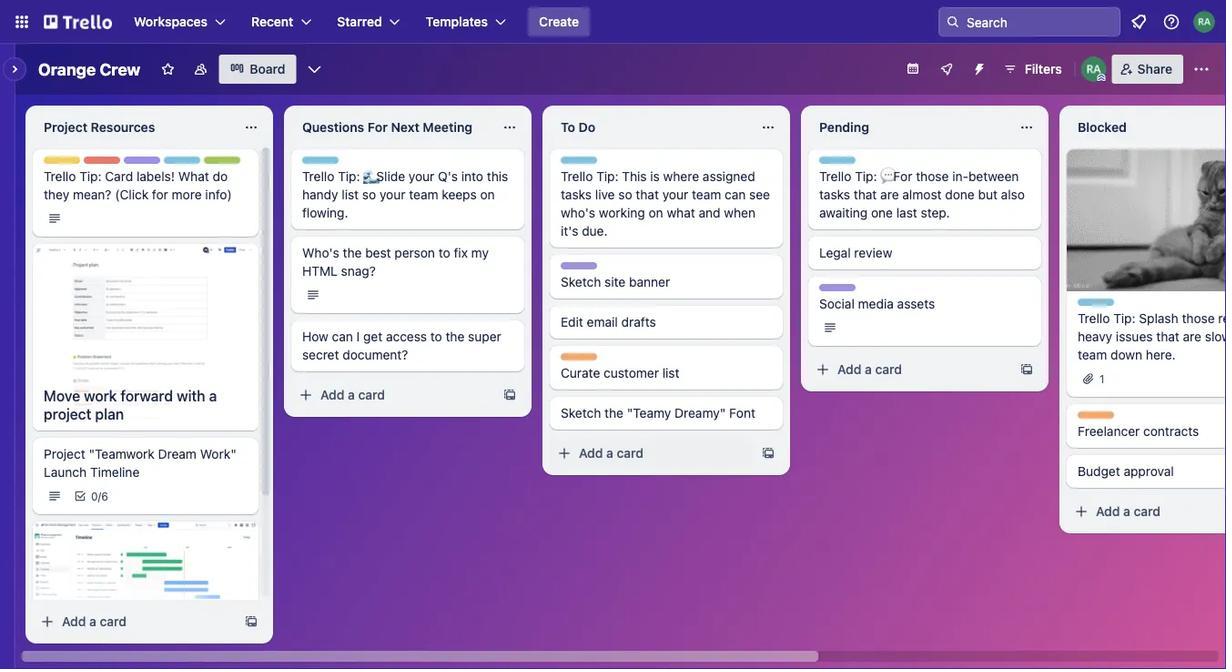 Task type: vqa. For each thing, say whether or not it's contained in the screenshot.
One
yes



Task type: describe. For each thing, give the bounding box(es) containing it.
questions for next meeting
[[302, 120, 473, 135]]

add a card button for one
[[809, 355, 1013, 384]]

assigned
[[703, 169, 756, 184]]

legal review link
[[820, 244, 1031, 262]]

person
[[395, 245, 435, 260]]

team for sketch
[[601, 263, 629, 276]]

awaiting
[[820, 205, 868, 220]]

project for project resources
[[44, 120, 88, 135]]

get
[[363, 329, 383, 344]]

add left even
[[62, 614, 86, 629]]

who's the best person to fix my html snag?
[[302, 245, 489, 279]]

this member is an admin of this board. image
[[1098, 74, 1106, 82]]

edit
[[561, 315, 584, 330]]

this
[[487, 169, 509, 184]]

to do
[[561, 120, 596, 135]]

trello tip: 🌊slide your q's into this handy list so your team keeps on flowing. link
[[302, 168, 514, 222]]

design team sketch site banner
[[561, 263, 671, 290]]

add a card button for flowing.
[[291, 381, 495, 410]]

project inside looking for even more project management features?
[[198, 606, 246, 623]]

for inside trello tip: card labels! what do they mean? (click for more info)
[[152, 187, 168, 202]]

team for q's
[[409, 187, 439, 202]]

card right "looking"
[[100, 614, 127, 629]]

project for project "teamwork dream work" launch timeline
[[44, 447, 85, 462]]

1
[[1100, 372, 1105, 385]]

into
[[462, 169, 484, 184]]

tip: for trello tip: this is where assigned tasks live so that your team can see who's working on what and when it's due.
[[597, 169, 619, 184]]

trello tip: splash those re link
[[1078, 310, 1227, 364]]

card for flowing.
[[358, 388, 385, 403]]

starred
[[337, 14, 382, 29]]

see
[[750, 187, 771, 202]]

recent
[[251, 14, 294, 29]]

legal review
[[820, 245, 893, 260]]

my
[[472, 245, 489, 260]]

trello tip: 💬for those in-between tasks that are almost done but also awaiting one last step. link
[[820, 168, 1031, 222]]

do
[[213, 169, 228, 184]]

font
[[730, 406, 756, 421]]

6
[[101, 490, 108, 503]]

/
[[98, 490, 101, 503]]

they
[[44, 187, 69, 202]]

working
[[599, 205, 646, 220]]

filters
[[1025, 61, 1063, 77]]

one
[[872, 205, 894, 220]]

the for who's
[[343, 245, 362, 260]]

dreamy"
[[675, 406, 726, 421]]

those for splash
[[1183, 311, 1216, 326]]

2 sketch from the top
[[561, 406, 601, 421]]

tip: inside trello tip: card labels! what do they mean? (click for more info)
[[79, 169, 102, 184]]

add a card for flowing.
[[321, 388, 385, 403]]

move
[[44, 388, 80, 405]]

site
[[605, 275, 626, 290]]

sketch the "teamy dreamy" font link
[[561, 404, 772, 423]]

calendar power-up image
[[906, 61, 921, 76]]

recent button
[[241, 7, 323, 36]]

crew
[[100, 59, 141, 79]]

work"
[[200, 447, 237, 462]]

freelancer contracts
[[1078, 424, 1200, 439]]

a for trello tip: card labels! what do they mean? (click for more info)
[[89, 614, 96, 629]]

freelancer
[[1078, 424, 1141, 439]]

re
[[1219, 311, 1227, 326]]

customer
[[604, 366, 659, 381]]

how can i get access to the super secret document?
[[302, 329, 502, 363]]

Project Resources text field
[[33, 113, 233, 142]]

trello tip: card labels! what do they mean? (click for more info)
[[44, 169, 232, 202]]

orange crew
[[38, 59, 141, 79]]

features?
[[136, 624, 200, 641]]

card for one
[[876, 362, 903, 377]]

forward
[[121, 388, 173, 405]]

tip inside trello tip trello tip: splash those re
[[1111, 300, 1127, 312]]

automation image
[[965, 55, 991, 80]]

a for trello tip: 💬for those in-between tasks that are almost done but also awaiting one last step.
[[865, 362, 872, 377]]

trello tip halp
[[164, 158, 228, 170]]

plan
[[95, 406, 124, 423]]

super
[[468, 329, 502, 344]]

trello tip trello tip: splash those re
[[1078, 300, 1227, 362]]

that inside trello tip trello tip: 💬for those in-between tasks that are almost done but also awaiting one last step.
[[854, 187, 877, 202]]

between
[[969, 169, 1020, 184]]

are
[[881, 187, 899, 202]]

add a card for one
[[838, 362, 903, 377]]

to inside who's the best person to fix my html snag?
[[439, 245, 451, 260]]

1 vertical spatial list
[[663, 366, 680, 381]]

To Do text field
[[550, 113, 751, 142]]

to
[[561, 120, 576, 135]]

templates button
[[415, 7, 517, 36]]

approval
[[1124, 464, 1175, 479]]

pending
[[820, 120, 870, 135]]

color: red, title: "priority" element
[[84, 157, 122, 170]]

project inside move work forward with a project plan
[[44, 406, 92, 423]]

how
[[302, 329, 329, 344]]

labels!
[[137, 169, 175, 184]]

work
[[84, 388, 117, 405]]

project "teamwork dream work" launch timeline
[[44, 447, 237, 480]]

curate customer list
[[561, 366, 680, 381]]

create button
[[528, 7, 590, 36]]

your for this
[[380, 187, 406, 202]]

done
[[946, 187, 975, 202]]

live
[[596, 187, 615, 202]]

legal
[[820, 245, 851, 260]]

priority design team
[[84, 158, 192, 170]]

more inside looking for even more project management features?
[[159, 606, 194, 623]]

search image
[[946, 15, 961, 29]]

but
[[979, 187, 998, 202]]

with
[[177, 388, 205, 405]]

0 horizontal spatial team
[[163, 158, 192, 170]]

on inside "trello tip trello tip: 🌊slide your q's into this handy list so your team keeps on flowing."
[[480, 187, 495, 202]]

who's
[[561, 205, 596, 220]]

for inside looking for even more project management features?
[[101, 606, 120, 623]]

tip: for trello tip: 🌊slide your q's into this handy list so your team keeps on flowing.
[[338, 169, 360, 184]]

looking for even more project management features?
[[44, 606, 246, 641]]

tasks for live
[[561, 187, 592, 202]]

Board name text field
[[29, 55, 150, 84]]

ruby anderson (rubyanderson7) image
[[1194, 11, 1216, 33]]

"teamy
[[627, 406, 672, 421]]

move work forward with a project plan link
[[33, 380, 259, 431]]

do
[[579, 120, 596, 135]]

this
[[622, 169, 647, 184]]

keeps
[[442, 187, 477, 202]]

best
[[365, 245, 391, 260]]

🌊slide
[[364, 169, 405, 184]]

curate
[[561, 366, 601, 381]]

create from template… image for working
[[761, 446, 776, 461]]

add for one
[[838, 362, 862, 377]]

when
[[724, 205, 756, 220]]



Task type: locate. For each thing, give the bounding box(es) containing it.
your down 🌊slide
[[380, 187, 406, 202]]

move work forward with a project plan
[[44, 388, 217, 423]]

tasks up the who's
[[561, 187, 592, 202]]

0 vertical spatial design
[[124, 158, 160, 170]]

your for tasks
[[663, 187, 689, 202]]

the inside how can i get access to the super secret document?
[[446, 329, 465, 344]]

that inside trello tip trello tip: this is where assigned tasks live so that your team can see who's working on what and when it's due.
[[636, 187, 659, 202]]

to left fix
[[439, 245, 451, 260]]

workspaces button
[[123, 7, 237, 36]]

1 horizontal spatial list
[[663, 366, 680, 381]]

your inside trello tip trello tip: this is where assigned tasks live so that your team can see who's working on what and when it's due.
[[663, 187, 689, 202]]

2 vertical spatial design
[[820, 285, 856, 298]]

card down "teamy
[[617, 446, 644, 461]]

1 vertical spatial color: purple, title: "design team" element
[[561, 262, 629, 276]]

1 vertical spatial project
[[44, 447, 85, 462]]

open information menu image
[[1163, 13, 1181, 31]]

can inside how can i get access to the super secret document?
[[332, 329, 353, 344]]

1 team from the left
[[409, 187, 439, 202]]

0 horizontal spatial design
[[124, 158, 160, 170]]

1 vertical spatial design
[[561, 263, 598, 276]]

can inside trello tip trello tip: this is where assigned tasks live so that your team can see who's working on what and when it's due.
[[725, 187, 746, 202]]

budget
[[1078, 464, 1121, 479]]

edit email drafts
[[561, 315, 656, 330]]

a down budget approval
[[1124, 504, 1131, 519]]

1 horizontal spatial team
[[692, 187, 722, 202]]

team for where
[[692, 187, 722, 202]]

0 vertical spatial more
[[172, 187, 202, 202]]

tasks for that
[[820, 187, 851, 202]]

0 vertical spatial project
[[44, 406, 92, 423]]

team inside "trello tip trello tip: 🌊slide your q's into this handy list so your team keeps on flowing."
[[409, 187, 439, 202]]

card
[[105, 169, 133, 184]]

0 vertical spatial team
[[163, 158, 192, 170]]

meeting
[[423, 120, 473, 135]]

where
[[664, 169, 700, 184]]

tasks up awaiting
[[820, 187, 851, 202]]

project up the features?
[[198, 606, 246, 623]]

card
[[876, 362, 903, 377], [358, 388, 385, 403], [617, 446, 644, 461], [1134, 504, 1161, 519], [100, 614, 127, 629]]

0 vertical spatial those
[[917, 169, 949, 184]]

what
[[178, 169, 209, 184]]

access
[[386, 329, 427, 344]]

tip: up mean?
[[79, 169, 102, 184]]

show menu image
[[1193, 60, 1211, 78]]

0 vertical spatial the
[[343, 245, 362, 260]]

project up color: yellow, title: "copy request" element
[[44, 120, 88, 135]]

tip for trello tip: this is where assigned tasks live so that your team can see who's working on what and when it's due.
[[593, 158, 610, 170]]

project down the move at bottom left
[[44, 406, 92, 423]]

for
[[152, 187, 168, 202], [101, 606, 120, 623]]

color: orange, title: "one more step" element for curate
[[561, 353, 598, 361]]

workspace visible image
[[193, 62, 208, 77]]

q's
[[438, 169, 458, 184]]

add a card button
[[809, 355, 1013, 384], [291, 381, 495, 410], [550, 439, 754, 468], [1067, 497, 1227, 526], [33, 608, 237, 637]]

on left what
[[649, 205, 664, 220]]

0 vertical spatial can
[[725, 187, 746, 202]]

team inside trello tip trello tip: this is where assigned tasks live so that your team can see who's working on what and when it's due.
[[692, 187, 722, 202]]

project inside 'text box'
[[44, 120, 88, 135]]

even
[[124, 606, 156, 623]]

those left re
[[1183, 311, 1216, 326]]

ruby anderson (rubyanderson7) image
[[1082, 56, 1107, 82]]

a down document?
[[348, 388, 355, 403]]

tip: left splash at the right
[[1114, 311, 1136, 326]]

0 vertical spatial list
[[342, 187, 359, 202]]

add down social
[[838, 362, 862, 377]]

design inside design team sketch site banner
[[561, 263, 598, 276]]

1 so from the left
[[362, 187, 376, 202]]

the left "teamy
[[605, 406, 624, 421]]

those inside trello tip trello tip: splash those re
[[1183, 311, 1216, 326]]

so up working
[[619, 187, 633, 202]]

tip: up live
[[597, 169, 619, 184]]

color: purple, title: "design team" element for sketch site banner
[[561, 262, 629, 276]]

the inside who's the best person to fix my html snag?
[[343, 245, 362, 260]]

primary element
[[0, 0, 1227, 44]]

0 horizontal spatial create from template… image
[[503, 388, 517, 403]]

0 horizontal spatial color: purple, title: "design team" element
[[124, 157, 192, 170]]

color: sky, title: "trello tip" element
[[164, 157, 213, 170], [302, 157, 351, 170], [561, 157, 610, 170], [820, 157, 869, 170], [1078, 299, 1127, 312]]

design inside design team social media assets
[[820, 285, 856, 298]]

banner
[[629, 275, 671, 290]]

trello tip: card labels! what do they mean? (click for more info) link
[[44, 168, 248, 204]]

halp
[[204, 158, 228, 170]]

tip inside trello tip trello tip: this is where assigned tasks live so that your team can see who's working on what and when it's due.
[[593, 158, 610, 170]]

tasks inside trello tip trello tip: 💬for those in-between tasks that are almost done but also awaiting one last step.
[[820, 187, 851, 202]]

review
[[855, 245, 893, 260]]

is
[[651, 169, 660, 184]]

1 vertical spatial sketch
[[561, 406, 601, 421]]

2 vertical spatial team
[[859, 285, 888, 298]]

0 vertical spatial on
[[480, 187, 495, 202]]

1 horizontal spatial your
[[409, 169, 435, 184]]

budget approval
[[1078, 464, 1175, 479]]

0 horizontal spatial your
[[380, 187, 406, 202]]

add down the sketch the "teamy dreamy" font
[[579, 446, 603, 461]]

tip: left 💬for
[[855, 169, 878, 184]]

1 horizontal spatial project
[[198, 606, 246, 623]]

0 vertical spatial create from template… image
[[1020, 363, 1035, 377]]

design team social media assets
[[820, 285, 936, 312]]

due.
[[582, 224, 608, 239]]

document?
[[343, 347, 408, 363]]

how can i get access to the super secret document? link
[[302, 328, 514, 364]]

1 horizontal spatial those
[[1183, 311, 1216, 326]]

tip: inside trello tip trello tip: this is where assigned tasks live so that your team can see who's working on what and when it's due.
[[597, 169, 619, 184]]

0 horizontal spatial can
[[332, 329, 353, 344]]

project
[[44, 406, 92, 423], [198, 606, 246, 623]]

2 so from the left
[[619, 187, 633, 202]]

tip inside trello tip trello tip: 💬for those in-between tasks that are almost done but also awaiting one last step.
[[852, 158, 869, 170]]

0 vertical spatial project
[[44, 120, 88, 135]]

the for sketch
[[605, 406, 624, 421]]

Questions For Next Meeting text field
[[291, 113, 492, 142]]

almost
[[903, 187, 942, 202]]

1 sketch from the top
[[561, 275, 601, 290]]

2 horizontal spatial the
[[605, 406, 624, 421]]

color: orange, title: "one more step" element
[[561, 353, 598, 361], [1078, 412, 1115, 419]]

0 horizontal spatial for
[[101, 606, 120, 623]]

2 project from the top
[[44, 447, 85, 462]]

0 horizontal spatial the
[[343, 245, 362, 260]]

card down document?
[[358, 388, 385, 403]]

0 horizontal spatial that
[[636, 187, 659, 202]]

social
[[820, 296, 855, 312]]

blocked
[[1078, 120, 1128, 135]]

and
[[699, 205, 721, 220]]

filters button
[[998, 55, 1068, 84]]

on
[[480, 187, 495, 202], [649, 205, 664, 220]]

contracts
[[1144, 424, 1200, 439]]

0 vertical spatial color: orange, title: "one more step" element
[[561, 353, 598, 361]]

create from template… image for last
[[1020, 363, 1035, 377]]

management
[[44, 624, 132, 641]]

so inside trello tip trello tip: this is where assigned tasks live so that your team can see who's working on what and when it's due.
[[619, 187, 633, 202]]

email
[[587, 315, 618, 330]]

1 vertical spatial can
[[332, 329, 353, 344]]

the left super
[[446, 329, 465, 344]]

1 horizontal spatial can
[[725, 187, 746, 202]]

sketch inside design team sketch site banner
[[561, 275, 601, 290]]

to inside how can i get access to the super secret document?
[[431, 329, 442, 344]]

color: lime, title: "halp" element
[[204, 157, 240, 170]]

color: sky, title: "trello tip" element for pending
[[820, 157, 869, 170]]

card down 'approval'
[[1134, 504, 1161, 519]]

starred button
[[326, 7, 411, 36]]

2 horizontal spatial team
[[859, 285, 888, 298]]

more down what
[[172, 187, 202, 202]]

1 vertical spatial the
[[446, 329, 465, 344]]

Search field
[[961, 8, 1120, 36]]

1 horizontal spatial design
[[561, 263, 598, 276]]

that down is at top
[[636, 187, 659, 202]]

color: sky, title: "trello tip" element for to do
[[561, 157, 610, 170]]

sketch site banner link
[[561, 273, 772, 291]]

tip for trello tip: 💬for those in-between tasks that are almost done but also awaiting one last step.
[[852, 158, 869, 170]]

tasks inside trello tip trello tip: this is where assigned tasks live so that your team can see who's working on what and when it's due.
[[561, 187, 592, 202]]

share button
[[1113, 55, 1184, 84]]

card down media
[[876, 362, 903, 377]]

tip: for trello tip: 💬for those in-between tasks that are almost done but also awaiting one last step.
[[855, 169, 878, 184]]

0 / 6
[[91, 490, 108, 503]]

trello inside trello tip: card labels! what do they mean? (click for more info)
[[44, 169, 76, 184]]

customize views image
[[306, 60, 324, 78]]

in-
[[953, 169, 969, 184]]

list right customer
[[663, 366, 680, 381]]

back to home image
[[44, 7, 112, 36]]

list right handy
[[342, 187, 359, 202]]

list inside "trello tip trello tip: 🌊slide your q's into this handy list so your team keeps on flowing."
[[342, 187, 359, 202]]

more inside trello tip: card labels! what do they mean? (click for more info)
[[172, 187, 202, 202]]

0 vertical spatial sketch
[[561, 275, 601, 290]]

also
[[1002, 187, 1026, 202]]

share
[[1138, 61, 1173, 77]]

Pending text field
[[809, 113, 1009, 142]]

a down the sketch the "teamy dreamy" font
[[607, 446, 614, 461]]

a right with at the bottom left of page
[[209, 388, 217, 405]]

1 horizontal spatial tasks
[[820, 187, 851, 202]]

handy
[[302, 187, 338, 202]]

design for social
[[820, 285, 856, 298]]

color: purple, title: "design team" element
[[124, 157, 192, 170], [561, 262, 629, 276], [820, 284, 888, 298]]

who's
[[302, 245, 340, 260]]

so inside "trello tip trello tip: 🌊slide your q's into this handy list so your team keeps on flowing."
[[362, 187, 376, 202]]

color: orange, title: "one more step" element up curate
[[561, 353, 598, 361]]

team up and
[[692, 187, 722, 202]]

0 notifications image
[[1129, 11, 1150, 33]]

those for 💬for
[[917, 169, 949, 184]]

0 vertical spatial for
[[152, 187, 168, 202]]

design for sketch
[[561, 263, 598, 276]]

1 tasks from the left
[[561, 187, 592, 202]]

on down the this
[[480, 187, 495, 202]]

2 horizontal spatial design
[[820, 285, 856, 298]]

that left "are" in the right top of the page
[[854, 187, 877, 202]]

design
[[124, 158, 160, 170], [561, 263, 598, 276], [820, 285, 856, 298]]

dream
[[158, 447, 197, 462]]

add for flowing.
[[321, 388, 345, 403]]

1 horizontal spatial so
[[619, 187, 633, 202]]

it's
[[561, 224, 579, 239]]

for down labels!
[[152, 187, 168, 202]]

so down 🌊slide
[[362, 187, 376, 202]]

1 vertical spatial create from template… image
[[503, 388, 517, 403]]

team left halp
[[163, 158, 192, 170]]

a left even
[[89, 614, 96, 629]]

to right the access
[[431, 329, 442, 344]]

list
[[342, 187, 359, 202], [663, 366, 680, 381]]

can left i at left
[[332, 329, 353, 344]]

0 vertical spatial color: purple, title: "design team" element
[[124, 157, 192, 170]]

those up almost
[[917, 169, 949, 184]]

1 horizontal spatial that
[[854, 187, 877, 202]]

1 horizontal spatial team
[[601, 263, 629, 276]]

1 vertical spatial for
[[101, 606, 120, 623]]

Blocked text field
[[1067, 113, 1227, 142]]

next
[[391, 120, 420, 135]]

2 vertical spatial color: purple, title: "design team" element
[[820, 284, 888, 298]]

1 vertical spatial more
[[159, 606, 194, 623]]

templates
[[426, 14, 488, 29]]

1 horizontal spatial on
[[649, 205, 664, 220]]

color: orange, title: "one more step" element for freelancer
[[1078, 412, 1115, 419]]

trello tip trello tip: this is where assigned tasks live so that your team can see who's working on what and when it's due.
[[561, 158, 771, 239]]

color: yellow, title: "copy request" element
[[44, 157, 80, 164]]

trello tip trello tip: 💬for those in-between tasks that are almost done but also awaiting one last step.
[[820, 158, 1026, 220]]

team inside design team sketch site banner
[[601, 263, 629, 276]]

tip: up handy
[[338, 169, 360, 184]]

2 tasks from the left
[[820, 187, 851, 202]]

your left q's
[[409, 169, 435, 184]]

to
[[439, 245, 451, 260], [431, 329, 442, 344]]

create from template… image
[[244, 615, 259, 629]]

more up the features?
[[159, 606, 194, 623]]

1 vertical spatial to
[[431, 329, 442, 344]]

1 vertical spatial team
[[601, 263, 629, 276]]

more
[[172, 187, 202, 202], [159, 606, 194, 623]]

sketch down curate
[[561, 406, 601, 421]]

0 horizontal spatial on
[[480, 187, 495, 202]]

add down secret
[[321, 388, 345, 403]]

2 horizontal spatial your
[[663, 187, 689, 202]]

snag?
[[341, 264, 376, 279]]

1 vertical spatial those
[[1183, 311, 1216, 326]]

1 that from the left
[[636, 187, 659, 202]]

team down q's
[[409, 187, 439, 202]]

workspaces
[[134, 14, 208, 29]]

team right social
[[859, 285, 888, 298]]

add a card for who's
[[579, 446, 644, 461]]

can up when
[[725, 187, 746, 202]]

color: purple, title: "design team" element for social media assets
[[820, 284, 888, 298]]

tip: inside "trello tip trello tip: 🌊slide your q's into this handy list so your team keeps on flowing."
[[338, 169, 360, 184]]

2 horizontal spatial color: purple, title: "design team" element
[[820, 284, 888, 298]]

those inside trello tip trello tip: 💬for those in-between tasks that are almost done but also awaiting one last step.
[[917, 169, 949, 184]]

card for who's
[[617, 446, 644, 461]]

0 horizontal spatial list
[[342, 187, 359, 202]]

2 horizontal spatial create from template… image
[[1020, 363, 1035, 377]]

0 horizontal spatial project
[[44, 406, 92, 423]]

add down budget
[[1097, 504, 1121, 519]]

1 vertical spatial color: orange, title: "one more step" element
[[1078, 412, 1115, 419]]

tip: inside trello tip trello tip: splash those re
[[1114, 311, 1136, 326]]

create from template… image
[[1020, 363, 1035, 377], [503, 388, 517, 403], [761, 446, 776, 461]]

the up snag?
[[343, 245, 362, 260]]

priority
[[84, 158, 122, 170]]

1 project from the top
[[44, 120, 88, 135]]

power ups image
[[940, 62, 954, 77]]

color: orange, title: "one more step" element up freelancer
[[1078, 412, 1115, 419]]

a down media
[[865, 362, 872, 377]]

project inside project "teamwork dream work" launch timeline
[[44, 447, 85, 462]]

a for trello tip: 🌊slide your q's into this handy list so your team keeps on flowing.
[[348, 388, 355, 403]]

team left banner
[[601, 263, 629, 276]]

tip inside "trello tip trello tip: 🌊slide your q's into this handy list so your team keeps on flowing."
[[335, 158, 351, 170]]

team inside design team social media assets
[[859, 285, 888, 298]]

project
[[44, 120, 88, 135], [44, 447, 85, 462]]

tip: inside trello tip trello tip: 💬for those in-between tasks that are almost done but also awaiting one last step.
[[855, 169, 878, 184]]

1 horizontal spatial for
[[152, 187, 168, 202]]

2 vertical spatial create from template… image
[[761, 446, 776, 461]]

team for social
[[859, 285, 888, 298]]

your up what
[[663, 187, 689, 202]]

project up the launch
[[44, 447, 85, 462]]

for up management
[[101, 606, 120, 623]]

2 vertical spatial the
[[605, 406, 624, 421]]

0 horizontal spatial team
[[409, 187, 439, 202]]

star or unstar board image
[[161, 62, 175, 77]]

1 horizontal spatial the
[[446, 329, 465, 344]]

sketch left site
[[561, 275, 601, 290]]

0 vertical spatial to
[[439, 245, 451, 260]]

color: sky, title: "trello tip" element for questions for next meeting
[[302, 157, 351, 170]]

add a card button for who's
[[550, 439, 754, 468]]

tip for trello tip: 🌊slide your q's into this handy list so your team keeps on flowing.
[[335, 158, 351, 170]]

💬for
[[881, 169, 913, 184]]

board link
[[219, 55, 296, 84]]

1 horizontal spatial color: orange, title: "one more step" element
[[1078, 412, 1115, 419]]

add for who's
[[579, 446, 603, 461]]

1 vertical spatial project
[[198, 606, 246, 623]]

0 horizontal spatial color: orange, title: "one more step" element
[[561, 353, 598, 361]]

1 horizontal spatial create from template… image
[[761, 446, 776, 461]]

2 that from the left
[[854, 187, 877, 202]]

looking
[[44, 606, 97, 623]]

1 vertical spatial on
[[649, 205, 664, 220]]

timeline
[[90, 465, 140, 480]]

0 horizontal spatial so
[[362, 187, 376, 202]]

2 team from the left
[[692, 187, 722, 202]]

orange
[[38, 59, 96, 79]]

0 horizontal spatial tasks
[[561, 187, 592, 202]]

tip
[[196, 158, 213, 170], [335, 158, 351, 170], [593, 158, 610, 170], [852, 158, 869, 170], [1111, 300, 1127, 312]]

a inside move work forward with a project plan
[[209, 388, 217, 405]]

0 horizontal spatial those
[[917, 169, 949, 184]]

on inside trello tip trello tip: this is where assigned tasks live so that your team can see who's working on what and when it's due.
[[649, 205, 664, 220]]

launch
[[44, 465, 87, 480]]

media
[[859, 296, 894, 312]]

1 horizontal spatial color: purple, title: "design team" element
[[561, 262, 629, 276]]

curate customer list link
[[561, 364, 772, 383]]

a for trello tip: this is where assigned tasks live so that your team can see who's working on what and when it's due.
[[607, 446, 614, 461]]



